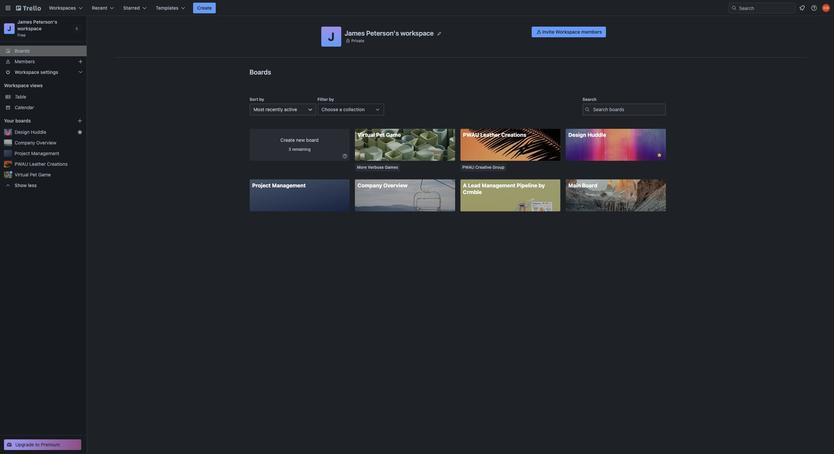 Task type: vqa. For each thing, say whether or not it's contained in the screenshot.
left Project
yes



Task type: locate. For each thing, give the bounding box(es) containing it.
0 horizontal spatial boards
[[15, 48, 30, 54]]

private
[[352, 38, 365, 43]]

virtual up show
[[15, 172, 29, 178]]

1 vertical spatial creations
[[47, 161, 68, 167]]

create
[[197, 5, 212, 11], [281, 137, 295, 143]]

active
[[284, 107, 297, 112]]

project
[[15, 151, 30, 156], [252, 183, 271, 189]]

workspace inside james peterson's workspace free
[[17, 26, 42, 31]]

boards
[[15, 48, 30, 54], [250, 68, 271, 76]]

overview
[[36, 140, 56, 146], [384, 183, 408, 189]]

views
[[30, 83, 43, 88]]

table
[[15, 94, 26, 100]]

calendar
[[15, 105, 34, 110]]

workspace inside dropdown button
[[15, 69, 39, 75]]

by right pipeline at the top
[[539, 183, 545, 189]]

company overview link down your boards with 5 items element
[[15, 140, 83, 146]]

workspace down primary element
[[401, 29, 434, 37]]

a lead management pipeline by crmble
[[463, 183, 545, 195]]

james for james peterson's workspace free
[[17, 19, 32, 25]]

0 vertical spatial project management
[[15, 151, 59, 156]]

1 horizontal spatial by
[[329, 97, 334, 102]]

j inside the j button
[[328, 30, 335, 43]]

search
[[583, 97, 597, 102]]

templates
[[156, 5, 179, 11]]

game up games
[[386, 132, 401, 138]]

0 horizontal spatial overview
[[36, 140, 56, 146]]

0 horizontal spatial game
[[38, 172, 51, 178]]

sort by
[[250, 97, 264, 102]]

pet
[[376, 132, 385, 138], [30, 172, 37, 178]]

members
[[582, 29, 602, 35]]

design huddle link
[[15, 129, 75, 136], [566, 129, 666, 161]]

virtual pet game link up show less button
[[15, 172, 83, 178]]

a lead management pipeline by crmble link
[[461, 180, 561, 212]]

design
[[15, 129, 30, 135], [569, 132, 587, 138]]

workspace
[[556, 29, 581, 35], [15, 69, 39, 75], [4, 83, 29, 88]]

leather up less
[[29, 161, 46, 167]]

members link
[[0, 56, 87, 67]]

virtual pet game
[[358, 132, 401, 138], [15, 172, 51, 178]]

0 horizontal spatial huddle
[[31, 129, 46, 135]]

company overview
[[15, 140, 56, 146], [358, 183, 408, 189]]

1 horizontal spatial company
[[358, 183, 382, 189]]

crmble
[[463, 189, 482, 195]]

0 horizontal spatial pwau leather creations
[[15, 161, 68, 167]]

virtual down collection
[[358, 132, 375, 138]]

pwau leather creations
[[463, 132, 527, 138], [15, 161, 68, 167]]

0 horizontal spatial create
[[197, 5, 212, 11]]

1 vertical spatial company
[[358, 183, 382, 189]]

1 vertical spatial workspace
[[15, 69, 39, 75]]

1 horizontal spatial pwau leather creations
[[463, 132, 527, 138]]

0 vertical spatial company
[[15, 140, 35, 146]]

peterson's
[[33, 19, 57, 25], [367, 29, 399, 37]]

0 horizontal spatial design huddle link
[[15, 129, 75, 136]]

starred button
[[119, 3, 151, 13]]

invite workspace members
[[543, 29, 602, 35]]

create new board
[[281, 137, 319, 143]]

0 vertical spatial pet
[[376, 132, 385, 138]]

games
[[385, 165, 398, 170]]

1 horizontal spatial virtual pet game link
[[355, 129, 455, 161]]

pwau leather creations up show less button
[[15, 161, 68, 167]]

1 vertical spatial project management link
[[250, 180, 350, 212]]

1 horizontal spatial j
[[328, 30, 335, 43]]

1 vertical spatial leather
[[29, 161, 46, 167]]

james inside james peterson's workspace free
[[17, 19, 32, 25]]

virtual pet game link up games
[[355, 129, 455, 161]]

0 vertical spatial overview
[[36, 140, 56, 146]]

a
[[463, 183, 467, 189]]

pwau leather creations link
[[461, 129, 561, 161], [15, 161, 83, 168]]

1 horizontal spatial design huddle link
[[566, 129, 666, 161]]

overview down games
[[384, 183, 408, 189]]

choose
[[322, 107, 338, 112]]

1 horizontal spatial pwau leather creations link
[[461, 129, 561, 161]]

0 horizontal spatial james
[[17, 19, 32, 25]]

1 vertical spatial virtual
[[15, 172, 29, 178]]

sm image
[[342, 153, 349, 160]]

workspace for james peterson's workspace free
[[17, 26, 42, 31]]

1 horizontal spatial huddle
[[588, 132, 607, 138]]

0 vertical spatial boards
[[15, 48, 30, 54]]

0 vertical spatial workspace
[[556, 29, 581, 35]]

1 horizontal spatial james
[[345, 29, 365, 37]]

j left james peterson's workspace free
[[7, 25, 11, 32]]

pwau leather creations link up show less button
[[15, 161, 83, 168]]

board
[[306, 137, 319, 143]]

virtual
[[358, 132, 375, 138], [15, 172, 29, 178]]

company down verbose
[[358, 183, 382, 189]]

0 vertical spatial virtual pet game
[[358, 132, 401, 138]]

workspace up the free on the left top of the page
[[17, 26, 42, 31]]

james peterson's workspace free
[[17, 19, 58, 38]]

2 horizontal spatial by
[[539, 183, 545, 189]]

virtual pet game link
[[355, 129, 455, 161], [15, 172, 83, 178]]

pwau leather creations up group
[[463, 132, 527, 138]]

create button
[[193, 3, 216, 13]]

1 horizontal spatial boards
[[250, 68, 271, 76]]

1 vertical spatial company overview
[[358, 183, 408, 189]]

workspace
[[17, 26, 42, 31], [401, 29, 434, 37]]

pwau inside "button"
[[463, 165, 475, 170]]

1 vertical spatial james
[[345, 29, 365, 37]]

virtual pet game up less
[[15, 172, 51, 178]]

0 vertical spatial james
[[17, 19, 32, 25]]

1 vertical spatial create
[[281, 137, 295, 143]]

0 vertical spatial create
[[197, 5, 212, 11]]

company down boards
[[15, 140, 35, 146]]

0 horizontal spatial peterson's
[[33, 19, 57, 25]]

0 horizontal spatial virtual pet game
[[15, 172, 51, 178]]

1 vertical spatial pet
[[30, 172, 37, 178]]

1 horizontal spatial creations
[[502, 132, 527, 138]]

2 horizontal spatial management
[[482, 183, 516, 189]]

premium
[[41, 442, 60, 448]]

upgrade to premium link
[[4, 440, 81, 451]]

j for the j button at the top
[[328, 30, 335, 43]]

james peterson's workspace link
[[17, 19, 58, 31]]

by
[[259, 97, 264, 102], [329, 97, 334, 102], [539, 183, 545, 189]]

1 horizontal spatial pet
[[376, 132, 385, 138]]

1 horizontal spatial company overview
[[358, 183, 408, 189]]

peterson's inside james peterson's workspace free
[[33, 19, 57, 25]]

0 vertical spatial pwau leather creations
[[463, 132, 527, 138]]

0 vertical spatial virtual pet game link
[[355, 129, 455, 161]]

0 horizontal spatial creations
[[47, 161, 68, 167]]

settings
[[40, 69, 58, 75]]

1 vertical spatial virtual pet game
[[15, 172, 51, 178]]

1 horizontal spatial create
[[281, 137, 295, 143]]

pet up less
[[30, 172, 37, 178]]

j inside j link
[[7, 25, 11, 32]]

leather
[[481, 132, 500, 138], [29, 161, 46, 167]]

most
[[254, 107, 265, 112]]

0 horizontal spatial pet
[[30, 172, 37, 178]]

workspace down the members
[[15, 69, 39, 75]]

by for filter by
[[329, 97, 334, 102]]

1 vertical spatial project
[[252, 183, 271, 189]]

pet up more verbose games
[[376, 132, 385, 138]]

management
[[31, 151, 59, 156], [272, 183, 306, 189], [482, 183, 516, 189]]

choose a collection button
[[318, 104, 384, 116]]

j for j link
[[7, 25, 11, 32]]

0 horizontal spatial j
[[7, 25, 11, 32]]

1 horizontal spatial workspace
[[401, 29, 434, 37]]

0 vertical spatial company overview
[[15, 140, 56, 146]]

by right filter
[[329, 97, 334, 102]]

project management
[[15, 151, 59, 156], [252, 183, 306, 189]]

0 horizontal spatial virtual pet game link
[[15, 172, 83, 178]]

1 horizontal spatial project management link
[[250, 180, 350, 212]]

boards up the members
[[15, 48, 30, 54]]

workspace right invite
[[556, 29, 581, 35]]

pwau leather creations link up group
[[461, 129, 561, 161]]

2 vertical spatial workspace
[[4, 83, 29, 88]]

james up the free on the left top of the page
[[17, 19, 32, 25]]

1 vertical spatial pwau leather creations
[[15, 161, 68, 167]]

boards inside boards link
[[15, 48, 30, 54]]

huddle
[[31, 129, 46, 135], [588, 132, 607, 138]]

0 vertical spatial game
[[386, 132, 401, 138]]

filter by
[[318, 97, 334, 102]]

pwau for pwau creative group "button"
[[463, 165, 475, 170]]

company
[[15, 140, 35, 146], [358, 183, 382, 189]]

boards link
[[0, 46, 87, 56]]

0 horizontal spatial by
[[259, 97, 264, 102]]

1 vertical spatial overview
[[384, 183, 408, 189]]

boards up 'sort by'
[[250, 68, 271, 76]]

1 horizontal spatial design huddle
[[569, 132, 607, 138]]

0 horizontal spatial project management link
[[15, 150, 83, 157]]

boards
[[15, 118, 31, 124]]

1 vertical spatial company overview link
[[355, 180, 455, 212]]

peterson's for james peterson's workspace
[[367, 29, 399, 37]]

game
[[386, 132, 401, 138], [38, 172, 51, 178]]

company overview down more verbose games button
[[358, 183, 408, 189]]

company overview down your boards with 5 items element
[[15, 140, 56, 146]]

0 vertical spatial creations
[[502, 132, 527, 138]]

add board image
[[77, 118, 83, 124]]

0 vertical spatial project
[[15, 151, 30, 156]]

j left private on the top of the page
[[328, 30, 335, 43]]

choose a collection
[[322, 107, 365, 112]]

overview down your boards with 5 items element
[[36, 140, 56, 146]]

more verbose games button
[[355, 164, 400, 172]]

create inside create button
[[197, 5, 212, 11]]

sm image
[[536, 29, 543, 35]]

a
[[340, 107, 342, 112]]

pwau
[[463, 132, 479, 138], [15, 161, 28, 167], [463, 165, 475, 170]]

1 vertical spatial virtual pet game link
[[15, 172, 83, 178]]

0 horizontal spatial project
[[15, 151, 30, 156]]

free
[[17, 33, 26, 38]]

virtual pet game up more verbose games
[[358, 132, 401, 138]]

1 vertical spatial peterson's
[[367, 29, 399, 37]]

main
[[569, 183, 581, 189]]

filter
[[318, 97, 328, 102]]

sort
[[250, 97, 258, 102]]

0 vertical spatial peterson's
[[33, 19, 57, 25]]

0 horizontal spatial virtual
[[15, 172, 29, 178]]

workspace up table
[[4, 83, 29, 88]]

company overview link down games
[[355, 180, 455, 212]]

1 horizontal spatial virtual pet game
[[358, 132, 401, 138]]

0 horizontal spatial workspace
[[17, 26, 42, 31]]

james up private on the top of the page
[[345, 29, 365, 37]]

0 vertical spatial leather
[[481, 132, 500, 138]]

1 horizontal spatial peterson's
[[367, 29, 399, 37]]

pwau for the left pwau leather creations link
[[15, 161, 28, 167]]

0 horizontal spatial company overview link
[[15, 140, 83, 146]]

by right sort
[[259, 97, 264, 102]]

upgrade
[[15, 442, 34, 448]]

1 horizontal spatial virtual
[[358, 132, 375, 138]]

peterson's for james peterson's workspace free
[[33, 19, 57, 25]]

0 vertical spatial company overview link
[[15, 140, 83, 146]]

leather up creative
[[481, 132, 500, 138]]

Search field
[[729, 3, 796, 13]]

0 horizontal spatial design huddle
[[15, 129, 46, 135]]

your boards
[[4, 118, 31, 124]]

1 vertical spatial project management
[[252, 183, 306, 189]]

game up show less button
[[38, 172, 51, 178]]

company overview link
[[15, 140, 83, 146], [355, 180, 455, 212]]

creations
[[502, 132, 527, 138], [47, 161, 68, 167]]

1 horizontal spatial leather
[[481, 132, 500, 138]]

1 design huddle link from the left
[[15, 129, 75, 136]]

j
[[7, 25, 11, 32], [328, 30, 335, 43]]

primary element
[[0, 0, 835, 16]]



Task type: describe. For each thing, give the bounding box(es) containing it.
show less
[[15, 183, 37, 188]]

james for james peterson's workspace
[[345, 29, 365, 37]]

main board link
[[566, 180, 666, 212]]

pwau creative group
[[463, 165, 505, 170]]

main board
[[569, 183, 598, 189]]

new
[[296, 137, 305, 143]]

workspace inside button
[[556, 29, 581, 35]]

most recently active
[[254, 107, 297, 112]]

starred icon image
[[77, 130, 83, 135]]

0 horizontal spatial project management
[[15, 151, 59, 156]]

workspace for james peterson's workspace
[[401, 29, 434, 37]]

table link
[[15, 94, 83, 100]]

show less button
[[0, 180, 87, 191]]

1 horizontal spatial overview
[[384, 183, 408, 189]]

your
[[4, 118, 14, 124]]

create for create new board
[[281, 137, 295, 143]]

3
[[289, 147, 291, 152]]

recent
[[92, 5, 107, 11]]

management inside a lead management pipeline by crmble
[[482, 183, 516, 189]]

remaining
[[292, 147, 311, 152]]

0 notifications image
[[799, 4, 807, 12]]

group
[[493, 165, 505, 170]]

1 horizontal spatial project
[[252, 183, 271, 189]]

upgrade to premium
[[15, 442, 60, 448]]

workspaces
[[49, 5, 76, 11]]

members
[[15, 59, 35, 64]]

3 remaining
[[289, 147, 311, 152]]

collection
[[344, 107, 365, 112]]

back to home image
[[16, 3, 41, 13]]

workspace views
[[4, 83, 43, 88]]

workspace for settings
[[15, 69, 39, 75]]

workspace settings button
[[0, 67, 87, 78]]

0 horizontal spatial pwau leather creations link
[[15, 161, 83, 168]]

to
[[35, 442, 40, 448]]

j button
[[322, 27, 342, 47]]

show
[[15, 183, 27, 188]]

1 horizontal spatial project management
[[252, 183, 306, 189]]

recent button
[[88, 3, 118, 13]]

2 design huddle link from the left
[[566, 129, 666, 161]]

creative
[[476, 165, 492, 170]]

1 vertical spatial boards
[[250, 68, 271, 76]]

recently
[[266, 107, 283, 112]]

templates button
[[152, 3, 189, 13]]

your boards with 5 items element
[[4, 117, 67, 125]]

by inside a lead management pipeline by crmble
[[539, 183, 545, 189]]

invite
[[543, 29, 555, 35]]

1 vertical spatial game
[[38, 172, 51, 178]]

james peterson's workspace
[[345, 29, 434, 37]]

create for create
[[197, 5, 212, 11]]

workspace navigation collapse icon image
[[73, 24, 82, 33]]

christina overa (christinaovera) image
[[823, 4, 831, 12]]

click to unstar this board. it will be removed from your starred list. image
[[657, 152, 663, 158]]

1 horizontal spatial company overview link
[[355, 180, 455, 212]]

starred
[[123, 5, 140, 11]]

0 horizontal spatial company overview
[[15, 140, 56, 146]]

calendar link
[[15, 104, 83, 111]]

invite workspace members button
[[532, 27, 606, 37]]

0 vertical spatial virtual
[[358, 132, 375, 138]]

0 horizontal spatial leather
[[29, 161, 46, 167]]

0 horizontal spatial management
[[31, 151, 59, 156]]

workspace for views
[[4, 83, 29, 88]]

more
[[357, 165, 367, 170]]

Search text field
[[583, 104, 666, 116]]

verbose
[[368, 165, 384, 170]]

0 horizontal spatial company
[[15, 140, 35, 146]]

0 horizontal spatial design
[[15, 129, 30, 135]]

more verbose games
[[357, 165, 398, 170]]

pwau creative group button
[[461, 164, 507, 172]]

by for sort by
[[259, 97, 264, 102]]

board
[[583, 183, 598, 189]]

search image
[[732, 5, 737, 11]]

lead
[[468, 183, 481, 189]]

1 horizontal spatial management
[[272, 183, 306, 189]]

open information menu image
[[811, 5, 818, 11]]

1 horizontal spatial game
[[386, 132, 401, 138]]

1 horizontal spatial design
[[569, 132, 587, 138]]

workspaces button
[[45, 3, 87, 13]]

workspace settings
[[15, 69, 58, 75]]

0 vertical spatial project management link
[[15, 150, 83, 157]]

j link
[[4, 23, 15, 34]]

less
[[28, 183, 37, 188]]

pipeline
[[517, 183, 538, 189]]



